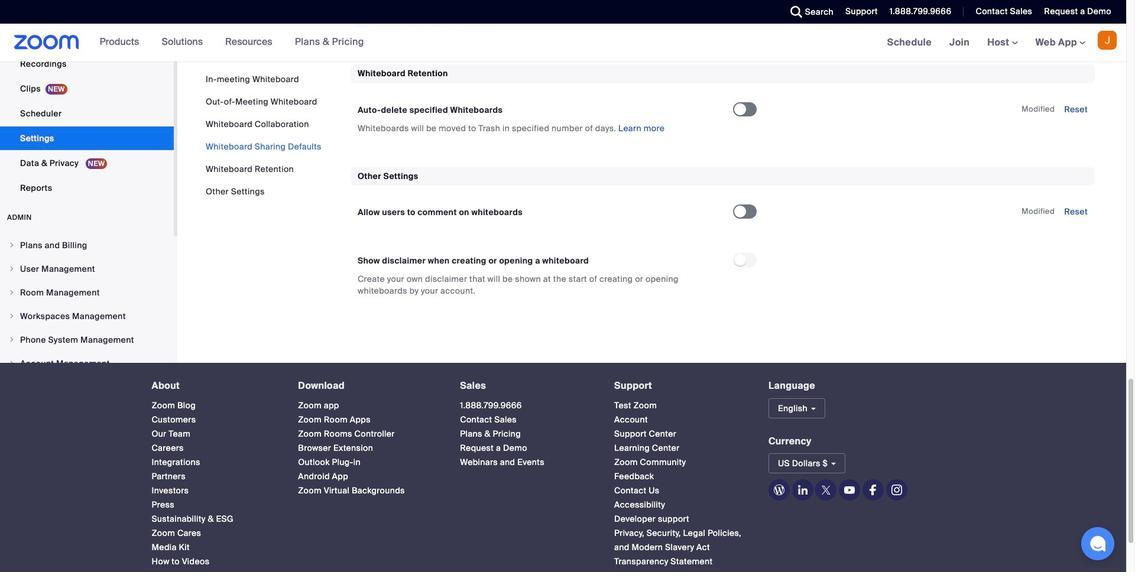 Task type: vqa. For each thing, say whether or not it's contained in the screenshot.
'alert'
no



Task type: describe. For each thing, give the bounding box(es) containing it.
open chat image
[[1090, 536, 1106, 552]]

meetings navigation
[[878, 24, 1126, 62]]

1 menu item from the top
[[0, 234, 174, 257]]

other settings element
[[351, 167, 1095, 311]]

whiteboard retention element
[[351, 65, 1095, 148]]

zoom logo image
[[14, 35, 79, 50]]

4 heading from the left
[[614, 381, 747, 391]]

3 right image from the top
[[8, 289, 15, 296]]

2 menu item from the top
[[0, 258, 174, 280]]

1 right image from the top
[[8, 242, 15, 249]]

6 menu item from the top
[[0, 352, 174, 375]]

2 right image from the top
[[8, 360, 15, 367]]

5 menu item from the top
[[0, 329, 174, 351]]

4 menu item from the top
[[0, 305, 174, 327]]



Task type: locate. For each thing, give the bounding box(es) containing it.
3 menu item from the top
[[0, 281, 174, 304]]

4 right image from the top
[[8, 336, 15, 343]]

1 heading from the left
[[152, 381, 277, 391]]

menu bar
[[206, 73, 322, 197]]

heading
[[152, 381, 277, 391], [298, 381, 439, 391], [460, 381, 593, 391], [614, 381, 747, 391]]

menu item
[[0, 234, 174, 257], [0, 258, 174, 280], [0, 281, 174, 304], [0, 305, 174, 327], [0, 329, 174, 351], [0, 352, 174, 375]]

admin menu menu
[[0, 234, 174, 400]]

1 right image from the top
[[8, 313, 15, 320]]

2 heading from the left
[[298, 381, 439, 391]]

right image
[[8, 313, 15, 320], [8, 360, 15, 367]]

right image
[[8, 242, 15, 249], [8, 265, 15, 272], [8, 289, 15, 296], [8, 336, 15, 343]]

banner
[[0, 24, 1126, 62]]

personal menu menu
[[0, 0, 174, 201]]

0 vertical spatial right image
[[8, 313, 15, 320]]

product information navigation
[[79, 24, 373, 61]]

1 vertical spatial right image
[[8, 360, 15, 367]]

2 right image from the top
[[8, 265, 15, 272]]

3 heading from the left
[[460, 381, 593, 391]]

profile picture image
[[1098, 31, 1117, 50]]



